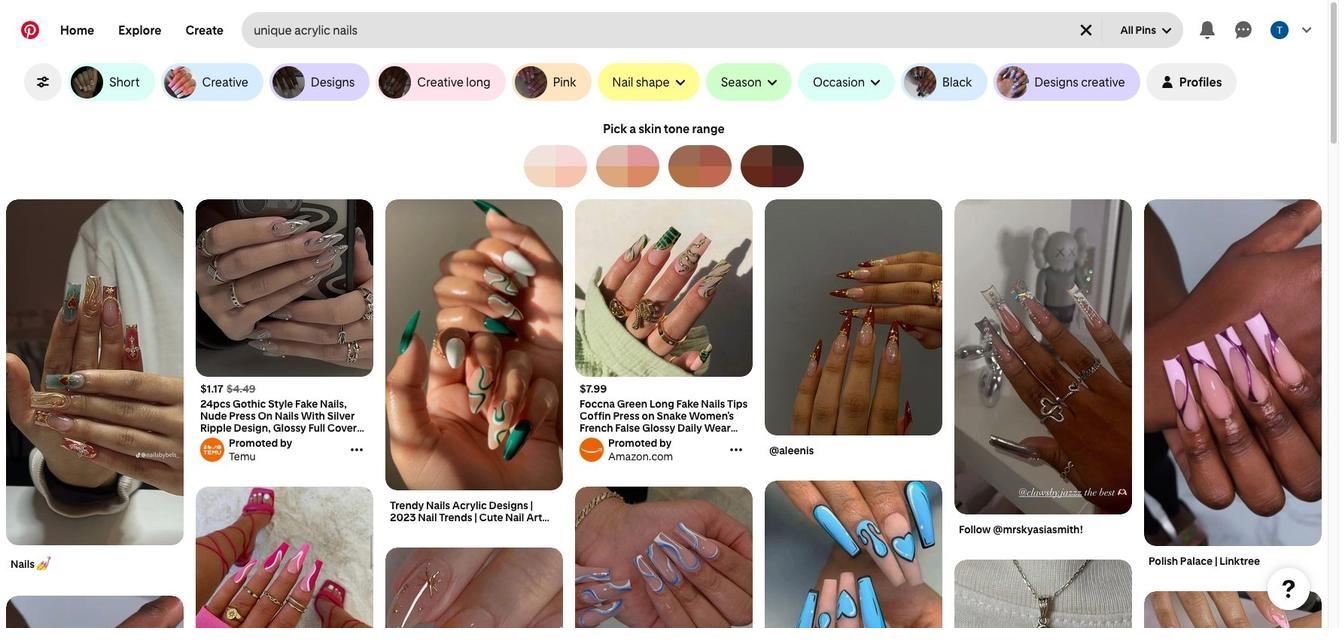 Task type: vqa. For each thing, say whether or not it's contained in the screenshot.
faster shipping. better service image
yes



Task type: locate. For each thing, give the bounding box(es) containing it.
prices may vary. unique design - pink french nails with cloud design, medium almond shape, combine trendy elements with classic color and shape, looks shiny and attractive high quality - babalal glossy fake nails are made of high quality abs material, non-toxic, no odor, no harm to your nails or body, durable and not easy to fade, providing you with a safe and comfortable nail experience varied size - 24pcs medium length press on nails in 12 different sizes, no matter what your nail size is, you image
[[1145, 592, 1322, 629]]

prices may vary. package contains:24 pieces false nails,1 piece nail file,36 grain jelly. health and durable: coffin press on nails accessories are made of acrylic, it is environmentally protection, non-toxic, odorless.they are durable and can last for 1-3 weeks. easy to use:green fake nails with glue strcker can get your favorite manicure in just 5 minutes without waiting at the nail salon. some simple steps allow you to get the same impressive professional effect at home. wide applications:glo image
[[575, 200, 753, 377]]

this contains an image of: winter nail february nail ideas velantine day nail design gel nail 2023 image
[[386, 548, 563, 629]]

1 horizontal spatial arrow down image
[[768, 78, 777, 87]]

arrow down image
[[676, 78, 685, 87], [768, 78, 777, 87], [871, 78, 880, 87]]

list
[[0, 200, 1328, 629]]

dropdown image
[[1163, 26, 1172, 35]]

nails that sparkle with holiday cheer to trendy nail ideas that set the style bar high, our collection is a regal haven for those seeking chic and creative nail looks. explore diy nail art, discover stylish color palettes, and stay ahead of the curve with the most elegant nail decorations. polish palace is your royal destination for all things nails, where inspiration meets fingertips. let's paint a masterpiece fit for a queen together image
[[1145, 200, 1322, 548]]

this contains an image of: follow @mrskyasiasmith! image
[[955, 200, 1132, 515]]

2 horizontal spatial arrow down image
[[871, 78, 880, 87]]

0 horizontal spatial arrow down image
[[676, 78, 685, 87]]

tara schultz image
[[1271, 21, 1289, 39]]

2413. express your unique style with our trendy nail accessories! click the link for more. #nail #nailtrend #nailaccessories image
[[386, 200, 563, 492]]

1 arrow down image from the left
[[676, 78, 685, 87]]

person image
[[1162, 76, 1174, 88]]

faster shipping. better service image
[[196, 200, 373, 377]]



Task type: describe. For each thing, give the bounding box(es) containing it.
3 arrow down image from the left
[[871, 78, 880, 87]]

filter image
[[37, 76, 49, 88]]

this contains an image of: image
[[6, 596, 184, 629]]

prices may vary. package contains:24 pieces false nails,1 piece nail file,36 grain jelly. health and durable: coffin press on nails accessories are made of acrylic, it is environmentally protection, non-toxic, odorless.they are durable and can last for 1-3 weeks. easy to use:blue fake nails with glue strcker can get your favorite manicure in just 5 minutes without waiting at the nail salon. some simple steps allow you to get the same impressive professional effect at home. wide applications:glos image
[[765, 481, 943, 629]]

2 arrow down image from the left
[[768, 78, 777, 87]]

prices may vary. 💅【package contains】24 pieces full cover nail tips with 12 sizes,1 piece nail file,1pcs nail jelly stickers with 24 pieces and 1 piece wooden stick for removing coffin nails tips. 💅【❥ abs material】acrylic nails press ons are made of good acrylic abs material, more glossy, firm and not fragile. softness is similar to human nails. 💅【super easy to use】choose the right size of fake nail, apply with jelly double sided adhesive tabs(firmness of jelly glue is not as good as liquid gl image
[[196, 487, 373, 629]]

this contains an image of: 117 nail art ideas to turn your nails into tiny little artworks image
[[955, 560, 1132, 629]]

Search text field
[[254, 12, 1065, 48]]

this contains an image of: @aleenis image
[[765, 200, 943, 436]]

prices may vary. 🌊unique design - blue swirl design, long coffin press on nails, combine trendy elements with classic color and shape, looks shiny and abstract 🌊high quality - babalal long coffin press on nails are made of high quality abs material, non-toxic, no odor, no harm to your nails or body, durable and not easy to fade, providing you with a safe and comfortable nail experience 🌊varied size - 24 pcs ballerina acrylic nails in 12 different sizes, no matter what your nail size is, you c image
[[575, 487, 753, 629]]

this contains an image of: nails 💅 image
[[6, 200, 184, 546]]



